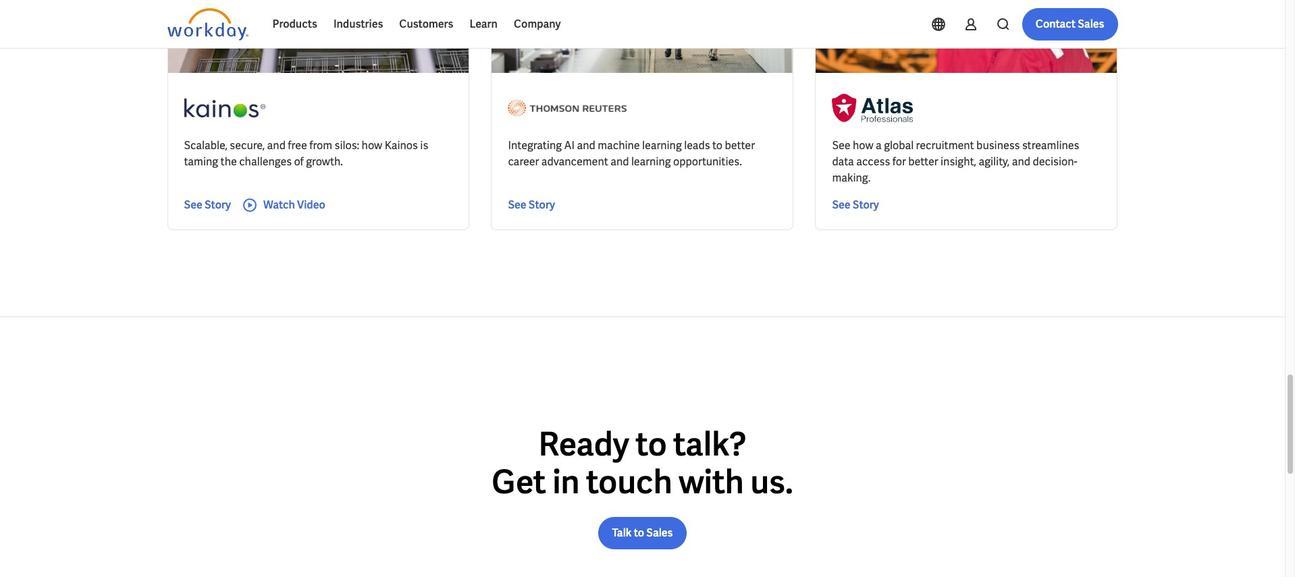 Task type: describe. For each thing, give the bounding box(es) containing it.
contact
[[1036, 17, 1076, 31]]

from
[[310, 138, 332, 153]]

global
[[884, 138, 914, 153]]

learn
[[470, 17, 498, 31]]

see story link for see how a global recruitment business streamlines data access for better insight, agility, and decision- making.
[[833, 197, 879, 213]]

1 see story from the left
[[184, 198, 231, 212]]

free
[[288, 138, 307, 153]]

to for sales
[[634, 526, 645, 540]]

products button
[[264, 8, 326, 41]]

watch
[[263, 198, 295, 212]]

us.
[[751, 461, 794, 503]]

industries
[[334, 17, 383, 31]]

access
[[857, 155, 891, 169]]

ready to talk? get in touch with us.
[[492, 424, 794, 503]]

talk?
[[674, 424, 747, 465]]

silos:
[[335, 138, 360, 153]]

thomson reuters holdings inc. image
[[508, 89, 627, 127]]

insight,
[[941, 155, 977, 169]]

atlas professionals image
[[833, 89, 914, 127]]

with
[[679, 461, 744, 503]]

talk to sales link
[[599, 517, 687, 550]]

scalable,
[[184, 138, 228, 153]]

scalable, secure, and free from silos: how kainos is taming the challenges of growth.
[[184, 138, 428, 169]]

see how a global recruitment business streamlines data access for better insight, agility, and decision- making.
[[833, 138, 1080, 185]]

go to the homepage image
[[167, 8, 248, 41]]

for
[[893, 155, 906, 169]]

0 vertical spatial learning
[[642, 138, 682, 153]]

a
[[876, 138, 882, 153]]

streamlines
[[1023, 138, 1080, 153]]

watch video link
[[242, 197, 325, 213]]

company
[[514, 17, 561, 31]]

talk to sales
[[612, 526, 673, 540]]

how inside see how a global recruitment business streamlines data access for better insight, agility, and decision- making.
[[853, 138, 874, 153]]

video
[[297, 198, 325, 212]]

to for talk?
[[636, 424, 667, 465]]

industries button
[[326, 8, 391, 41]]

better inside integrating ai and machine learning leads to better career advancement and learning opportunities.
[[725, 138, 755, 153]]

making.
[[833, 171, 871, 185]]

get
[[492, 461, 546, 503]]

customers button
[[391, 8, 462, 41]]

see story for see how a global recruitment business streamlines data access for better insight, agility, and decision- making.
[[833, 198, 879, 212]]



Task type: vqa. For each thing, say whether or not it's contained in the screenshot.
the bottommost provides
no



Task type: locate. For each thing, give the bounding box(es) containing it.
ai
[[564, 138, 575, 153]]

story
[[205, 198, 231, 212], [529, 198, 555, 212], [853, 198, 879, 212]]

career
[[508, 155, 539, 169]]

kainos image
[[184, 89, 265, 127]]

see story link
[[184, 197, 231, 213], [508, 197, 555, 213], [833, 197, 879, 213]]

2 see story from the left
[[508, 198, 555, 212]]

business
[[977, 138, 1020, 153]]

3 see story link from the left
[[833, 197, 879, 213]]

see story
[[184, 198, 231, 212], [508, 198, 555, 212], [833, 198, 879, 212]]

learning left leads
[[642, 138, 682, 153]]

ready
[[539, 424, 629, 465]]

1 horizontal spatial sales
[[1078, 17, 1105, 31]]

story for integrating ai and machine learning leads to better career advancement and learning opportunities.
[[529, 198, 555, 212]]

learning down machine
[[632, 155, 671, 169]]

1 horizontal spatial see story
[[508, 198, 555, 212]]

see story down career
[[508, 198, 555, 212]]

0 vertical spatial to
[[713, 138, 723, 153]]

to left talk?
[[636, 424, 667, 465]]

1 story from the left
[[205, 198, 231, 212]]

taming
[[184, 155, 218, 169]]

recruitment
[[916, 138, 975, 153]]

is
[[420, 138, 428, 153]]

learning
[[642, 138, 682, 153], [632, 155, 671, 169]]

see for integrating ai and machine learning leads to better career advancement and learning opportunities.'s see story link
[[508, 198, 527, 212]]

see story link down taming
[[184, 197, 231, 213]]

1 how from the left
[[362, 138, 383, 153]]

leads
[[684, 138, 710, 153]]

see for first see story link from the left
[[184, 198, 202, 212]]

machine
[[598, 138, 640, 153]]

0 horizontal spatial see story
[[184, 198, 231, 212]]

better inside see how a global recruitment business streamlines data access for better insight, agility, and decision- making.
[[909, 155, 939, 169]]

company button
[[506, 8, 569, 41]]

0 vertical spatial sales
[[1078, 17, 1105, 31]]

3 story from the left
[[853, 198, 879, 212]]

see
[[833, 138, 851, 153], [184, 198, 202, 212], [508, 198, 527, 212], [833, 198, 851, 212]]

and right ai
[[577, 138, 596, 153]]

to
[[713, 138, 723, 153], [636, 424, 667, 465], [634, 526, 645, 540]]

see down career
[[508, 198, 527, 212]]

see up data
[[833, 138, 851, 153]]

0 horizontal spatial story
[[205, 198, 231, 212]]

see inside see how a global recruitment business streamlines data access for better insight, agility, and decision- making.
[[833, 138, 851, 153]]

1 vertical spatial sales
[[647, 526, 673, 540]]

and
[[267, 138, 286, 153], [577, 138, 596, 153], [611, 155, 629, 169], [1012, 155, 1031, 169]]

to up the opportunities.
[[713, 138, 723, 153]]

see story link down the making. in the top right of the page
[[833, 197, 879, 213]]

1 vertical spatial better
[[909, 155, 939, 169]]

0 horizontal spatial sales
[[647, 526, 673, 540]]

opportunities.
[[673, 155, 742, 169]]

and right agility,
[[1012, 155, 1031, 169]]

customers
[[399, 17, 454, 31]]

how inside scalable, secure, and free from silos: how kainos is taming the challenges of growth.
[[362, 138, 383, 153]]

3 see story from the left
[[833, 198, 879, 212]]

to inside ready to talk? get in touch with us.
[[636, 424, 667, 465]]

see down the making. in the top right of the page
[[833, 198, 851, 212]]

1 horizontal spatial story
[[529, 198, 555, 212]]

contact sales
[[1036, 17, 1105, 31]]

story down the
[[205, 198, 231, 212]]

2 vertical spatial to
[[634, 526, 645, 540]]

2 horizontal spatial see story
[[833, 198, 879, 212]]

2 how from the left
[[853, 138, 874, 153]]

agility,
[[979, 155, 1010, 169]]

1 horizontal spatial better
[[909, 155, 939, 169]]

and inside see how a global recruitment business streamlines data access for better insight, agility, and decision- making.
[[1012, 155, 1031, 169]]

story down career
[[529, 198, 555, 212]]

better right for
[[909, 155, 939, 169]]

0 vertical spatial better
[[725, 138, 755, 153]]

how right silos:
[[362, 138, 383, 153]]

integrating ai and machine learning leads to better career advancement and learning opportunities.
[[508, 138, 755, 169]]

and inside scalable, secure, and free from silos: how kainos is taming the challenges of growth.
[[267, 138, 286, 153]]

1 horizontal spatial how
[[853, 138, 874, 153]]

see story link down career
[[508, 197, 555, 213]]

story for see how a global recruitment business streamlines data access for better insight, agility, and decision- making.
[[853, 198, 879, 212]]

sales right the talk in the left of the page
[[647, 526, 673, 540]]

better up the opportunities.
[[725, 138, 755, 153]]

kainos
[[385, 138, 418, 153]]

see story down the making. in the top right of the page
[[833, 198, 879, 212]]

contact sales link
[[1023, 8, 1118, 41]]

learn button
[[462, 8, 506, 41]]

how
[[362, 138, 383, 153], [853, 138, 874, 153]]

how left a
[[853, 138, 874, 153]]

2 story from the left
[[529, 198, 555, 212]]

products
[[273, 17, 317, 31]]

0 horizontal spatial see story link
[[184, 197, 231, 213]]

to right the talk in the left of the page
[[634, 526, 645, 540]]

touch
[[586, 461, 673, 503]]

talk
[[612, 526, 632, 540]]

in
[[553, 461, 580, 503]]

see story for integrating ai and machine learning leads to better career advancement and learning opportunities.
[[508, 198, 555, 212]]

data
[[833, 155, 854, 169]]

sales right contact
[[1078, 17, 1105, 31]]

sales
[[1078, 17, 1105, 31], [647, 526, 673, 540]]

challenges
[[239, 155, 292, 169]]

1 see story link from the left
[[184, 197, 231, 213]]

see down taming
[[184, 198, 202, 212]]

1 vertical spatial to
[[636, 424, 667, 465]]

story down the making. in the top right of the page
[[853, 198, 879, 212]]

decision-
[[1033, 155, 1078, 169]]

better
[[725, 138, 755, 153], [909, 155, 939, 169]]

1 vertical spatial learning
[[632, 155, 671, 169]]

1 horizontal spatial see story link
[[508, 197, 555, 213]]

integrating
[[508, 138, 562, 153]]

2 see story link from the left
[[508, 197, 555, 213]]

0 horizontal spatial better
[[725, 138, 755, 153]]

secure,
[[230, 138, 265, 153]]

growth.
[[306, 155, 343, 169]]

see story link for integrating ai and machine learning leads to better career advancement and learning opportunities.
[[508, 197, 555, 213]]

2 horizontal spatial story
[[853, 198, 879, 212]]

to inside integrating ai and machine learning leads to better career advancement and learning opportunities.
[[713, 138, 723, 153]]

advancement
[[542, 155, 608, 169]]

2 horizontal spatial see story link
[[833, 197, 879, 213]]

and down machine
[[611, 155, 629, 169]]

0 horizontal spatial how
[[362, 138, 383, 153]]

the
[[221, 155, 237, 169]]

watch video
[[263, 198, 325, 212]]

and up challenges
[[267, 138, 286, 153]]

see story down taming
[[184, 198, 231, 212]]

of
[[294, 155, 304, 169]]

see for see story link for see how a global recruitment business streamlines data access for better insight, agility, and decision- making.
[[833, 198, 851, 212]]



